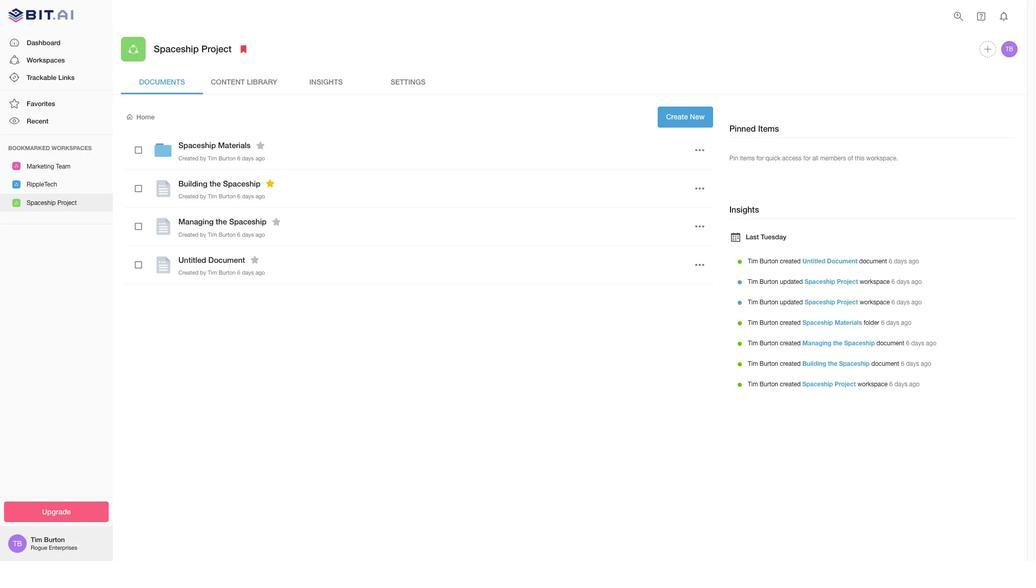 Task type: describe. For each thing, give the bounding box(es) containing it.
tim inside tim burton created spaceship project workspace 6 days ago
[[748, 381, 758, 388]]

members
[[820, 155, 846, 162]]

workspaces
[[52, 144, 92, 151]]

settings
[[391, 77, 426, 86]]

1 for from the left
[[757, 155, 764, 162]]

project down tim burton created untitled document document 6 days ago
[[837, 278, 858, 286]]

updated for the middle spaceship project "link"
[[780, 299, 803, 306]]

team
[[56, 163, 71, 170]]

tim inside tim burton created building the spaceship document 6 days ago
[[748, 361, 758, 368]]

upgrade
[[42, 507, 71, 516]]

tim burton updated spaceship project workspace 6 days ago for topmost spaceship project "link"
[[748, 278, 922, 286]]

workspace for the middle spaceship project "link"
[[860, 299, 890, 306]]

spaceship down tim burton created managing the spaceship document 6 days ago
[[839, 360, 870, 368]]

workspace.
[[867, 155, 898, 162]]

created for untitled document
[[178, 270, 199, 276]]

0 vertical spatial materials
[[218, 141, 251, 150]]

ago inside tim burton created spaceship project workspace 6 days ago
[[910, 381, 920, 388]]

the up tim burton created building the spaceship document 6 days ago
[[833, 340, 843, 347]]

0 horizontal spatial untitled
[[178, 255, 206, 265]]

tab list containing documents
[[121, 70, 1020, 94]]

project inside spaceship project button
[[57, 199, 77, 207]]

this
[[855, 155, 865, 162]]

1 vertical spatial building
[[803, 360, 827, 368]]

spaceship up tim burton created spaceship materials folder 6 days ago
[[805, 299, 836, 306]]

created for building the spaceship
[[780, 361, 801, 368]]

create
[[666, 112, 688, 121]]

updated for topmost spaceship project "link"
[[780, 279, 803, 286]]

pin
[[730, 155, 738, 162]]

documents
[[139, 77, 185, 86]]

trackable
[[27, 73, 56, 82]]

favorite image for untitled document
[[249, 254, 261, 266]]

dashboard
[[27, 38, 61, 46]]

building the spaceship
[[178, 179, 261, 188]]

workspaces
[[27, 56, 65, 64]]

last
[[746, 233, 759, 241]]

trackable links button
[[0, 69, 113, 86]]

6 inside tim burton created spaceship materials folder 6 days ago
[[881, 320, 885, 327]]

content library link
[[203, 70, 285, 94]]

6 inside tim burton created spaceship project workspace 6 days ago
[[890, 381, 893, 388]]

bookmarked
[[8, 144, 50, 151]]

tim inside tim burton created untitled document document 6 days ago
[[748, 258, 758, 265]]

tb inside button
[[1006, 46, 1014, 53]]

1 horizontal spatial insights
[[730, 205, 759, 214]]

items
[[758, 124, 779, 133]]

tim burton created untitled document document 6 days ago
[[748, 258, 919, 265]]

links
[[58, 73, 75, 82]]

tim burton updated spaceship project workspace 6 days ago for the middle spaceship project "link"
[[748, 299, 922, 306]]

content
[[211, 77, 245, 86]]

spaceship materials
[[178, 141, 251, 150]]

rogue
[[31, 545, 47, 552]]

created by tim burton 6 days ago for building
[[178, 193, 265, 200]]

2 vertical spatial spaceship project link
[[803, 381, 856, 388]]

folder
[[864, 320, 880, 327]]

created for untitled document
[[780, 258, 801, 265]]

favorites button
[[0, 95, 113, 112]]

managing the spaceship
[[178, 217, 267, 226]]

created by tim burton 6 days ago for managing
[[178, 232, 265, 238]]

of
[[848, 155, 853, 162]]

spaceship project button
[[0, 194, 113, 212]]

tim burton created spaceship materials folder 6 days ago
[[748, 319, 912, 327]]

tim inside tim burton rogue enterprises
[[31, 536, 42, 544]]

0 vertical spatial spaceship project link
[[805, 278, 858, 286]]

spaceship inside spaceship project button
[[27, 199, 56, 207]]

spaceship up documents
[[154, 43, 199, 55]]

project down tim burton created building the spaceship document 6 days ago
[[835, 381, 856, 388]]

created for building the spaceship
[[178, 193, 199, 200]]

days inside tim burton created building the spaceship document 6 days ago
[[906, 361, 920, 368]]

days inside tim burton created managing the spaceship document 6 days ago
[[912, 340, 925, 347]]

burton inside tim burton created building the spaceship document 6 days ago
[[760, 361, 779, 368]]

settings link
[[367, 70, 449, 94]]

remove bookmark image
[[237, 43, 250, 55]]

workspace for bottommost spaceship project "link"
[[858, 381, 888, 388]]

marketing team
[[27, 163, 71, 170]]

1 vertical spatial tb
[[13, 540, 22, 548]]

insights inside insights link
[[309, 77, 343, 86]]

created for managing the spaceship
[[178, 232, 199, 238]]

ago inside tim burton created spaceship materials folder 6 days ago
[[901, 320, 912, 327]]

created by tim burton 6 days ago for spaceship
[[178, 155, 265, 161]]

tim inside tim burton created managing the spaceship document 6 days ago
[[748, 340, 758, 347]]

home
[[136, 113, 155, 121]]

burton inside tim burton created untitled document document 6 days ago
[[760, 258, 779, 265]]

upgrade button
[[4, 502, 109, 523]]

1 vertical spatial materials
[[835, 319, 862, 327]]

home link
[[125, 112, 155, 122]]

untitled document
[[178, 255, 245, 265]]

the down spaceship materials
[[210, 179, 221, 188]]

burton inside tim burton rogue enterprises
[[44, 536, 65, 544]]

tim burton created spaceship project workspace 6 days ago
[[748, 381, 920, 388]]

days inside tim burton created spaceship project workspace 6 days ago
[[895, 381, 908, 388]]

create new button
[[658, 107, 713, 127]]

1 horizontal spatial untitled
[[803, 258, 826, 265]]

dashboard button
[[0, 34, 113, 51]]

spaceship down "building the spaceship" 'link'
[[803, 381, 833, 388]]

burton inside tim burton created spaceship materials folder 6 days ago
[[760, 320, 779, 327]]

1 vertical spatial managing
[[803, 340, 832, 347]]

recent
[[27, 117, 49, 125]]

pinned
[[730, 124, 756, 133]]

create new
[[666, 112, 705, 121]]



Task type: locate. For each thing, give the bounding box(es) containing it.
recent button
[[0, 112, 113, 130]]

tim burton updated spaceship project workspace 6 days ago down tim burton created untitled document document 6 days ago
[[748, 278, 922, 286]]

content library
[[211, 77, 277, 86]]

0 horizontal spatial materials
[[218, 141, 251, 150]]

created
[[780, 258, 801, 265], [780, 320, 801, 327], [780, 340, 801, 347], [780, 361, 801, 368], [780, 381, 801, 388]]

spaceship left remove favorite image
[[223, 179, 261, 188]]

insights link
[[285, 70, 367, 94]]

5 created from the top
[[780, 381, 801, 388]]

0 horizontal spatial document
[[208, 255, 245, 265]]

created for spaceship materials
[[178, 155, 199, 161]]

ago inside tim burton created managing the spaceship document 6 days ago
[[926, 340, 937, 347]]

marketing team button
[[0, 157, 113, 175]]

pin items for quick access for all members of this workspace.
[[730, 155, 898, 162]]

0 vertical spatial spaceship project
[[154, 43, 232, 55]]

insights
[[309, 77, 343, 86], [730, 205, 759, 214]]

0 horizontal spatial spaceship project
[[27, 199, 77, 207]]

2 updated from the top
[[780, 299, 803, 306]]

document for building the spaceship
[[872, 361, 900, 368]]

by for building
[[200, 193, 206, 200]]

document
[[208, 255, 245, 265], [827, 258, 858, 265]]

marketing
[[27, 163, 54, 170]]

2 vertical spatial document
[[872, 361, 900, 368]]

1 horizontal spatial managing
[[803, 340, 832, 347]]

trackable links
[[27, 73, 75, 82]]

1 horizontal spatial spaceship project
[[154, 43, 232, 55]]

rippletech
[[27, 181, 57, 188]]

created for spaceship project
[[780, 381, 801, 388]]

document inside tim burton created managing the spaceship document 6 days ago
[[877, 340, 905, 347]]

burton inside tim burton created spaceship project workspace 6 days ago
[[760, 381, 779, 388]]

0 horizontal spatial for
[[757, 155, 764, 162]]

3 created from the top
[[780, 340, 801, 347]]

materials
[[218, 141, 251, 150], [835, 319, 862, 327]]

1 vertical spatial workspace
[[860, 299, 890, 306]]

favorites
[[27, 100, 55, 108]]

created by tim burton 6 days ago
[[178, 155, 265, 161], [178, 193, 265, 200], [178, 232, 265, 238], [178, 270, 265, 276]]

spaceship
[[154, 43, 199, 55], [178, 141, 216, 150], [223, 179, 261, 188], [27, 199, 56, 207], [229, 217, 267, 226], [805, 278, 836, 286], [805, 299, 836, 306], [803, 319, 833, 327], [845, 340, 875, 347], [839, 360, 870, 368], [803, 381, 833, 388]]

spaceship project
[[154, 43, 232, 55], [27, 199, 77, 207]]

building up tim burton created spaceship project workspace 6 days ago
[[803, 360, 827, 368]]

tim burton updated spaceship project workspace 6 days ago up spaceship materials link
[[748, 299, 922, 306]]

created
[[178, 155, 199, 161], [178, 193, 199, 200], [178, 232, 199, 238], [178, 270, 199, 276]]

1 vertical spatial document
[[877, 340, 905, 347]]

rippletech button
[[0, 175, 113, 194]]

4 created from the top
[[780, 361, 801, 368]]

4 created from the top
[[178, 270, 199, 276]]

0 vertical spatial document
[[860, 258, 887, 265]]

building the spaceship link
[[803, 360, 870, 368]]

by down building the spaceship
[[200, 193, 206, 200]]

created for spaceship materials
[[780, 320, 801, 327]]

managing the spaceship link
[[803, 340, 875, 347]]

updated down 'untitled document' link
[[780, 279, 803, 286]]

created inside tim burton created untitled document document 6 days ago
[[780, 258, 801, 265]]

0 vertical spatial tb
[[1006, 46, 1014, 53]]

the down building the spaceship
[[216, 217, 227, 226]]

4 created by tim burton 6 days ago from the top
[[178, 270, 265, 276]]

by
[[200, 155, 206, 161], [200, 193, 206, 200], [200, 232, 206, 238], [200, 270, 206, 276]]

bookmarked workspaces
[[8, 144, 92, 151]]

6 inside tim burton created managing the spaceship document 6 days ago
[[906, 340, 910, 347]]

2 created from the top
[[780, 320, 801, 327]]

1 vertical spatial spaceship project link
[[805, 299, 858, 306]]

tb button
[[1000, 39, 1020, 59]]

0 vertical spatial tim burton updated spaceship project workspace 6 days ago
[[748, 278, 922, 286]]

created inside tim burton created building the spaceship document 6 days ago
[[780, 361, 801, 368]]

spaceship up managing the spaceship link
[[803, 319, 833, 327]]

created inside tim burton created spaceship materials folder 6 days ago
[[780, 320, 801, 327]]

managing down tim burton created spaceship materials folder 6 days ago
[[803, 340, 832, 347]]

2 vertical spatial favorite image
[[249, 254, 261, 266]]

materials up building the spaceship
[[218, 141, 251, 150]]

tab list
[[121, 70, 1020, 94]]

tb
[[1006, 46, 1014, 53], [13, 540, 22, 548]]

managing
[[178, 217, 214, 226], [803, 340, 832, 347]]

ago inside tim burton created untitled document document 6 days ago
[[909, 258, 919, 265]]

workspaces button
[[0, 51, 113, 69]]

created by tim burton 6 days ago down untitled document
[[178, 270, 265, 276]]

document inside tim burton created untitled document document 6 days ago
[[860, 258, 887, 265]]

spaceship materials link
[[803, 319, 862, 327]]

untitled document link
[[803, 258, 858, 265]]

ago inside tim burton created building the spaceship document 6 days ago
[[921, 361, 932, 368]]

1 horizontal spatial building
[[803, 360, 827, 368]]

documents link
[[121, 70, 203, 94]]

2 by from the top
[[200, 193, 206, 200]]

burton inside tim burton created managing the spaceship document 6 days ago
[[760, 340, 779, 347]]

3 created by tim burton 6 days ago from the top
[[178, 232, 265, 238]]

favorite image for managing the spaceship
[[270, 216, 283, 228]]

days
[[242, 155, 254, 161], [242, 193, 254, 200], [242, 232, 254, 238], [894, 258, 907, 265], [242, 270, 254, 276], [897, 279, 910, 286], [897, 299, 910, 306], [887, 320, 900, 327], [912, 340, 925, 347], [906, 361, 920, 368], [895, 381, 908, 388]]

0 vertical spatial building
[[178, 179, 208, 188]]

spaceship project link up spaceship materials link
[[805, 299, 858, 306]]

2 for from the left
[[804, 155, 811, 162]]

1 vertical spatial insights
[[730, 205, 759, 214]]

3 created from the top
[[178, 232, 199, 238]]

2 created from the top
[[178, 193, 199, 200]]

0 horizontal spatial insights
[[309, 77, 343, 86]]

1 updated from the top
[[780, 279, 803, 286]]

document
[[860, 258, 887, 265], [877, 340, 905, 347], [872, 361, 900, 368]]

project left remove bookmark icon
[[201, 43, 232, 55]]

1 vertical spatial updated
[[780, 299, 803, 306]]

days inside tim burton created spaceship materials folder 6 days ago
[[887, 320, 900, 327]]

spaceship down 'untitled document' link
[[805, 278, 836, 286]]

document inside tim burton created building the spaceship document 6 days ago
[[872, 361, 900, 368]]

for
[[757, 155, 764, 162], [804, 155, 811, 162]]

by down untitled document
[[200, 270, 206, 276]]

created by tim burton 6 days ago down spaceship materials
[[178, 155, 265, 161]]

tuesday
[[761, 233, 787, 241]]

pinned items
[[730, 124, 779, 133]]

0 horizontal spatial tb
[[13, 540, 22, 548]]

6
[[237, 155, 240, 161], [237, 193, 240, 200], [237, 232, 240, 238], [889, 258, 893, 265], [237, 270, 240, 276], [892, 279, 895, 286], [892, 299, 895, 306], [881, 320, 885, 327], [906, 340, 910, 347], [901, 361, 905, 368], [890, 381, 893, 388]]

tim burton rogue enterprises
[[31, 536, 77, 552]]

favorite image right untitled document
[[249, 254, 261, 266]]

items
[[740, 155, 755, 162]]

0 horizontal spatial building
[[178, 179, 208, 188]]

2 tim burton updated spaceship project workspace 6 days ago from the top
[[748, 299, 922, 306]]

project up spaceship materials link
[[837, 299, 858, 306]]

1 vertical spatial tim burton updated spaceship project workspace 6 days ago
[[748, 299, 922, 306]]

spaceship down folder
[[845, 340, 875, 347]]

created up untitled document
[[178, 232, 199, 238]]

6 inside tim burton created building the spaceship document 6 days ago
[[901, 361, 905, 368]]

1 horizontal spatial materials
[[835, 319, 862, 327]]

spaceship project up documents
[[154, 43, 232, 55]]

1 vertical spatial spaceship project
[[27, 199, 77, 207]]

last tuesday
[[746, 233, 787, 241]]

spaceship up building the spaceship
[[178, 141, 216, 150]]

6 inside tim burton created untitled document document 6 days ago
[[889, 258, 893, 265]]

the
[[210, 179, 221, 188], [216, 217, 227, 226], [833, 340, 843, 347], [828, 360, 838, 368]]

2 vertical spatial workspace
[[858, 381, 888, 388]]

by for spaceship
[[200, 155, 206, 161]]

0 vertical spatial insights
[[309, 77, 343, 86]]

for left quick
[[757, 155, 764, 162]]

1 created by tim burton 6 days ago from the top
[[178, 155, 265, 161]]

spaceship project link down "building the spaceship" 'link'
[[803, 381, 856, 388]]

favorite image
[[254, 139, 267, 152], [270, 216, 283, 228], [249, 254, 261, 266]]

favorite image up remove favorite image
[[254, 139, 267, 152]]

workspace inside tim burton created spaceship project workspace 6 days ago
[[858, 381, 888, 388]]

managing up untitled document
[[178, 217, 214, 226]]

workspace for topmost spaceship project "link"
[[860, 279, 890, 286]]

project down rippletech button
[[57, 199, 77, 207]]

0 vertical spatial updated
[[780, 279, 803, 286]]

spaceship down rippletech
[[27, 199, 56, 207]]

the up tim burton created spaceship project workspace 6 days ago
[[828, 360, 838, 368]]

building down spaceship materials
[[178, 179, 208, 188]]

document for managing the spaceship
[[877, 340, 905, 347]]

2 created by tim burton 6 days ago from the top
[[178, 193, 265, 200]]

library
[[247, 77, 277, 86]]

building
[[178, 179, 208, 188], [803, 360, 827, 368]]

created down building the spaceship
[[178, 193, 199, 200]]

all
[[813, 155, 819, 162]]

3 by from the top
[[200, 232, 206, 238]]

tim burton updated spaceship project workspace 6 days ago
[[748, 278, 922, 286], [748, 299, 922, 306]]

updated up tim burton created spaceship materials folder 6 days ago
[[780, 299, 803, 306]]

1 horizontal spatial for
[[804, 155, 811, 162]]

days inside tim burton created untitled document document 6 days ago
[[894, 258, 907, 265]]

0 vertical spatial workspace
[[860, 279, 890, 286]]

quick
[[766, 155, 781, 162]]

tim inside tim burton created spaceship materials folder 6 days ago
[[748, 320, 758, 327]]

favorite image for spaceship materials
[[254, 139, 267, 152]]

1 created from the top
[[178, 155, 199, 161]]

access
[[783, 155, 802, 162]]

burton
[[219, 155, 236, 161], [219, 193, 236, 200], [219, 232, 236, 238], [760, 258, 779, 265], [219, 270, 236, 276], [760, 279, 779, 286], [760, 299, 779, 306], [760, 320, 779, 327], [760, 340, 779, 347], [760, 361, 779, 368], [760, 381, 779, 388], [44, 536, 65, 544]]

tim burton created managing the spaceship document 6 days ago
[[748, 340, 937, 347]]

created for managing the spaceship
[[780, 340, 801, 347]]

spaceship project down rippletech button
[[27, 199, 77, 207]]

spaceship down remove favorite image
[[229, 217, 267, 226]]

by down spaceship materials
[[200, 155, 206, 161]]

enterprises
[[49, 545, 77, 552]]

by for untitled
[[200, 270, 206, 276]]

0 horizontal spatial managing
[[178, 217, 214, 226]]

new
[[690, 112, 705, 121]]

ago
[[256, 155, 265, 161], [256, 193, 265, 200], [256, 232, 265, 238], [909, 258, 919, 265], [256, 270, 265, 276], [912, 279, 922, 286], [912, 299, 922, 306], [901, 320, 912, 327], [926, 340, 937, 347], [921, 361, 932, 368], [910, 381, 920, 388]]

favorite image down remove favorite image
[[270, 216, 283, 228]]

4 by from the top
[[200, 270, 206, 276]]

spaceship project link down 'untitled document' link
[[805, 278, 858, 286]]

remove favorite image
[[264, 177, 276, 190]]

untitled
[[178, 255, 206, 265], [803, 258, 826, 265]]

1 horizontal spatial document
[[827, 258, 858, 265]]

created inside tim burton created managing the spaceship document 6 days ago
[[780, 340, 801, 347]]

by for managing
[[200, 232, 206, 238]]

created by tim burton 6 days ago down managing the spaceship
[[178, 232, 265, 238]]

spaceship project inside button
[[27, 199, 77, 207]]

tim burton created building the spaceship document 6 days ago
[[748, 360, 932, 368]]

for left all on the top right
[[804, 155, 811, 162]]

created down untitled document
[[178, 270, 199, 276]]

created inside tim burton created spaceship project workspace 6 days ago
[[780, 381, 801, 388]]

materials up tim burton created managing the spaceship document 6 days ago
[[835, 319, 862, 327]]

updated
[[780, 279, 803, 286], [780, 299, 803, 306]]

1 by from the top
[[200, 155, 206, 161]]

spaceship project link
[[805, 278, 858, 286], [805, 299, 858, 306], [803, 381, 856, 388]]

tim
[[208, 155, 217, 161], [208, 193, 217, 200], [208, 232, 217, 238], [748, 258, 758, 265], [208, 270, 217, 276], [748, 279, 758, 286], [748, 299, 758, 306], [748, 320, 758, 327], [748, 340, 758, 347], [748, 361, 758, 368], [748, 381, 758, 388], [31, 536, 42, 544]]

0 vertical spatial favorite image
[[254, 139, 267, 152]]

created down spaceship materials
[[178, 155, 199, 161]]

1 created from the top
[[780, 258, 801, 265]]

by down managing the spaceship
[[200, 232, 206, 238]]

project
[[201, 43, 232, 55], [57, 199, 77, 207], [837, 278, 858, 286], [837, 299, 858, 306], [835, 381, 856, 388]]

1 horizontal spatial tb
[[1006, 46, 1014, 53]]

created by tim burton 6 days ago down building the spaceship
[[178, 193, 265, 200]]

created by tim burton 6 days ago for untitled
[[178, 270, 265, 276]]

0 vertical spatial managing
[[178, 217, 214, 226]]

1 tim burton updated spaceship project workspace 6 days ago from the top
[[748, 278, 922, 286]]

workspace
[[860, 279, 890, 286], [860, 299, 890, 306], [858, 381, 888, 388]]

1 vertical spatial favorite image
[[270, 216, 283, 228]]



Task type: vqa. For each thing, say whether or not it's contained in the screenshot.
6 in the Tim Burton Created Building The Spaceship Document 6 Days Ago
yes



